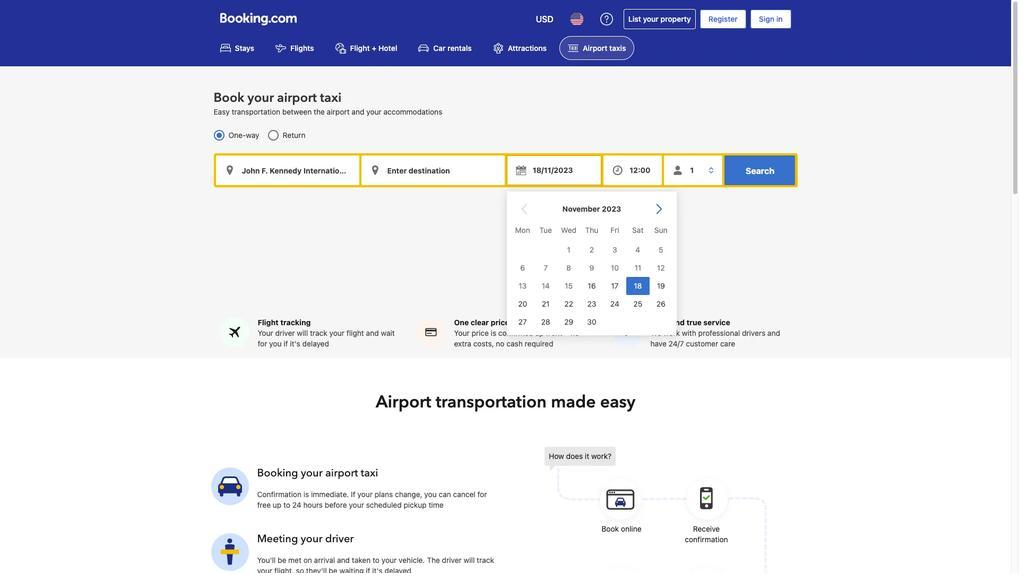 Task type: locate. For each thing, give the bounding box(es) containing it.
have
[[650, 339, 667, 348]]

0 vertical spatial flight
[[350, 44, 370, 53]]

booking airport taxi image
[[545, 447, 767, 573], [211, 468, 249, 505], [211, 533, 249, 571]]

delayed down "tracking"
[[302, 339, 329, 348]]

1 horizontal spatial be
[[329, 567, 337, 573]]

track inside you'll be met on arrival and taken to your vehicle. the driver will track your flight, so they'll be waiting if it's delayed
[[477, 556, 494, 565]]

1 vertical spatial track
[[477, 556, 494, 565]]

hotel
[[378, 44, 397, 53]]

0 vertical spatial track
[[310, 329, 327, 338]]

your left flight
[[329, 329, 344, 338]]

taxi up plans
[[361, 466, 378, 481]]

0 vertical spatial 24
[[610, 299, 619, 308]]

1 horizontal spatial for
[[477, 490, 487, 499]]

15
[[565, 281, 572, 290]]

you down "tracking"
[[269, 339, 282, 348]]

0 horizontal spatial track
[[310, 329, 327, 338]]

track
[[310, 329, 327, 338], [477, 556, 494, 565]]

0 vertical spatial is
[[491, 329, 496, 338]]

2 your from the left
[[454, 329, 470, 338]]

waiting
[[339, 567, 364, 573]]

1 horizontal spatial flight
[[350, 44, 370, 53]]

price up confirmed
[[491, 318, 509, 327]]

1 horizontal spatial no
[[571, 329, 579, 338]]

1 vertical spatial no
[[496, 339, 505, 348]]

your
[[643, 14, 659, 23], [247, 89, 274, 107], [366, 107, 381, 116], [329, 329, 344, 338], [301, 466, 323, 481], [357, 490, 373, 499], [349, 501, 364, 510], [301, 532, 323, 546], [382, 556, 397, 565], [257, 567, 272, 573]]

how
[[549, 452, 564, 461]]

2 vertical spatial driver
[[442, 556, 462, 565]]

12:00
[[630, 166, 650, 175]]

the
[[427, 556, 440, 565]]

flight for flight tracking your driver will track your flight and wait for you if it's delayed
[[258, 318, 279, 327]]

airport inside the airport taxis link
[[583, 44, 607, 53]]

1 horizontal spatial book
[[602, 525, 619, 534]]

1 horizontal spatial driver
[[325, 532, 354, 546]]

cancel
[[453, 490, 475, 499]]

0 horizontal spatial be
[[278, 556, 286, 565]]

0 vertical spatial if
[[284, 339, 288, 348]]

taxi inside 'book your airport taxi easy transportation between the airport and your accommodations'
[[320, 89, 342, 107]]

sat
[[632, 226, 643, 235]]

0 horizontal spatial delayed
[[302, 339, 329, 348]]

3
[[612, 245, 617, 254]]

24
[[610, 299, 619, 308], [292, 501, 301, 510]]

29 button
[[557, 313, 580, 331]]

flight,
[[274, 567, 294, 573]]

1 horizontal spatial airport
[[583, 44, 607, 53]]

search
[[746, 166, 774, 176]]

in
[[776, 14, 783, 23]]

0 horizontal spatial 24
[[292, 501, 301, 510]]

will inside you'll be met on arrival and taken to your vehicle. the driver will track your flight, so they'll be waiting if it's delayed
[[464, 556, 475, 565]]

way
[[246, 131, 259, 140]]

23
[[587, 299, 596, 308]]

flight inside "flight tracking your driver will track your flight and wait for you if it's delayed"
[[258, 318, 279, 327]]

you'll
[[257, 556, 276, 565]]

0 vertical spatial will
[[297, 329, 308, 338]]

0 horizontal spatial price
[[472, 329, 489, 338]]

+
[[372, 44, 376, 53]]

will inside "flight tracking your driver will track your flight and wait for you if it's delayed"
[[297, 329, 308, 338]]

1 vertical spatial it's
[[372, 567, 383, 573]]

0 vertical spatial airport
[[583, 44, 607, 53]]

tracking
[[280, 318, 311, 327]]

1 horizontal spatial you
[[424, 490, 437, 499]]

0 horizontal spatial you
[[269, 339, 282, 348]]

you inside confirmation is immediate. if your plans change, you can cancel for free up to 24 hours before your scheduled pickup time
[[424, 490, 437, 499]]

sign in
[[759, 14, 783, 23]]

16
[[587, 281, 596, 290]]

1 horizontal spatial delayed
[[385, 567, 411, 573]]

1 vertical spatial airport
[[376, 391, 431, 414]]

flights link
[[267, 36, 322, 60]]

1 vertical spatial if
[[366, 567, 370, 573]]

up down confirmation
[[273, 501, 281, 510]]

no right –
[[571, 329, 579, 338]]

and right the
[[352, 107, 364, 116]]

your right list
[[643, 14, 659, 23]]

taxi up the
[[320, 89, 342, 107]]

attractions
[[508, 44, 547, 53]]

the
[[314, 107, 325, 116]]

0 vertical spatial it's
[[290, 339, 300, 348]]

delayed down vehicle.
[[385, 567, 411, 573]]

track right the
[[477, 556, 494, 565]]

one-way
[[228, 131, 259, 140]]

time
[[429, 501, 443, 510]]

your left 'accommodations'
[[366, 107, 381, 116]]

1 horizontal spatial up
[[535, 329, 544, 338]]

if down "tracking"
[[284, 339, 288, 348]]

1 horizontal spatial to
[[373, 556, 380, 565]]

online
[[621, 525, 641, 534]]

and left wait
[[366, 329, 379, 338]]

0 vertical spatial price
[[491, 318, 509, 327]]

to down confirmation
[[283, 501, 290, 510]]

1 horizontal spatial 24
[[610, 299, 619, 308]]

17
[[611, 281, 618, 290]]

0 horizontal spatial your
[[258, 329, 273, 338]]

2023
[[602, 204, 621, 214]]

track down "tracking"
[[310, 329, 327, 338]]

12:00 button
[[604, 156, 662, 185]]

20 button
[[511, 295, 534, 313]]

return
[[283, 131, 305, 140]]

taxi for booking
[[361, 466, 378, 481]]

for inside confirmation is immediate. if your plans change, you can cancel for free up to 24 hours before your scheduled pickup time
[[477, 490, 487, 499]]

is
[[491, 329, 496, 338], [303, 490, 309, 499]]

1 vertical spatial is
[[303, 490, 309, 499]]

before
[[325, 501, 347, 510]]

1 your from the left
[[258, 329, 273, 338]]

0 vertical spatial delayed
[[302, 339, 329, 348]]

2 vertical spatial airport
[[325, 466, 358, 481]]

0 horizontal spatial it's
[[290, 339, 300, 348]]

no left cash
[[496, 339, 505, 348]]

0 horizontal spatial is
[[303, 490, 309, 499]]

0 horizontal spatial will
[[297, 329, 308, 338]]

driver down "tracking"
[[275, 329, 295, 338]]

book left online at the bottom of page
[[602, 525, 619, 534]]

if inside "flight tracking your driver will track your flight and wait for you if it's delayed"
[[284, 339, 288, 348]]

flight tracking your driver will track your flight and wait for you if it's delayed
[[258, 318, 395, 348]]

will right the
[[464, 556, 475, 565]]

0 horizontal spatial airport
[[376, 391, 431, 414]]

taken
[[352, 556, 371, 565]]

1 vertical spatial driver
[[325, 532, 354, 546]]

2
[[589, 245, 594, 254]]

driver right the
[[442, 556, 462, 565]]

your inside "flight tracking your driver will track your flight and wait for you if it's delayed"
[[258, 329, 273, 338]]

how does it work?
[[549, 452, 612, 461]]

if
[[284, 339, 288, 348], [366, 567, 370, 573]]

be up the flight,
[[278, 556, 286, 565]]

flight left +
[[350, 44, 370, 53]]

0 vertical spatial you
[[269, 339, 282, 348]]

flight
[[350, 44, 370, 53], [258, 318, 279, 327]]

extra
[[454, 339, 471, 348]]

1 vertical spatial transportation
[[436, 391, 547, 414]]

0 vertical spatial airport
[[277, 89, 317, 107]]

and up waiting
[[337, 556, 350, 565]]

0 vertical spatial transportation
[[232, 107, 280, 116]]

airport up between
[[277, 89, 317, 107]]

1 horizontal spatial it's
[[372, 567, 383, 573]]

met
[[288, 556, 301, 565]]

22
[[564, 299, 573, 308]]

if down taken
[[366, 567, 370, 573]]

it's down "tracking"
[[290, 339, 300, 348]]

airport for airport taxis
[[583, 44, 607, 53]]

be
[[278, 556, 286, 565], [329, 567, 337, 573]]

2 horizontal spatial driver
[[442, 556, 462, 565]]

24 left hours
[[292, 501, 301, 510]]

18/11/2023
[[533, 166, 573, 175]]

1 vertical spatial to
[[373, 556, 380, 565]]

1 vertical spatial will
[[464, 556, 475, 565]]

price down clear
[[472, 329, 489, 338]]

your down you'll
[[257, 567, 272, 573]]

flight left "tracking"
[[258, 318, 279, 327]]

you up time
[[424, 490, 437, 499]]

is up "costs,"
[[491, 329, 496, 338]]

cash
[[507, 339, 523, 348]]

0 vertical spatial to
[[283, 501, 290, 510]]

1 vertical spatial up
[[273, 501, 281, 510]]

1 horizontal spatial if
[[366, 567, 370, 573]]

you
[[269, 339, 282, 348], [424, 490, 437, 499]]

to right taken
[[373, 556, 380, 565]]

0 horizontal spatial driver
[[275, 329, 295, 338]]

list your property link
[[624, 9, 696, 29]]

0 horizontal spatial to
[[283, 501, 290, 510]]

be down arrival
[[329, 567, 337, 573]]

so
[[296, 567, 304, 573]]

1 vertical spatial taxi
[[361, 466, 378, 481]]

register
[[708, 14, 738, 23]]

and right drivers
[[767, 329, 780, 338]]

0 horizontal spatial flight
[[258, 318, 279, 327]]

0 horizontal spatial taxi
[[320, 89, 342, 107]]

0 horizontal spatial transportation
[[232, 107, 280, 116]]

0 vertical spatial for
[[258, 339, 267, 348]]

usd
[[536, 14, 553, 24]]

tried
[[650, 318, 669, 327]]

up
[[535, 329, 544, 338], [273, 501, 281, 510]]

and inside 'book your airport taxi easy transportation between the airport and your accommodations'
[[352, 107, 364, 116]]

0 horizontal spatial no
[[496, 339, 505, 348]]

for inside "flight tracking your driver will track your flight and wait for you if it's delayed"
[[258, 339, 267, 348]]

0 horizontal spatial for
[[258, 339, 267, 348]]

1 vertical spatial 24
[[292, 501, 301, 510]]

book online
[[602, 525, 641, 534]]

book inside 'book your airport taxi easy transportation between the airport and your accommodations'
[[214, 89, 244, 107]]

1 vertical spatial book
[[602, 525, 619, 534]]

1 vertical spatial flight
[[258, 318, 279, 327]]

transportation inside 'book your airport taxi easy transportation between the airport and your accommodations'
[[232, 107, 280, 116]]

25
[[633, 299, 642, 308]]

0 horizontal spatial up
[[273, 501, 281, 510]]

book up easy
[[214, 89, 244, 107]]

0 horizontal spatial if
[[284, 339, 288, 348]]

1 horizontal spatial track
[[477, 556, 494, 565]]

1 horizontal spatial your
[[454, 329, 470, 338]]

track inside "flight tracking your driver will track your flight and wait for you if it's delayed"
[[310, 329, 327, 338]]

sign in link
[[750, 10, 791, 29]]

airport taxis
[[583, 44, 626, 53]]

your up on
[[301, 532, 323, 546]]

wed
[[561, 226, 576, 235]]

28 button
[[534, 313, 557, 331]]

easy
[[214, 107, 230, 116]]

transportation
[[232, 107, 280, 116], [436, 391, 547, 414]]

1 horizontal spatial taxi
[[361, 466, 378, 481]]

arrival
[[314, 556, 335, 565]]

taxi for book
[[320, 89, 342, 107]]

to
[[283, 501, 290, 510], [373, 556, 380, 565]]

0 vertical spatial up
[[535, 329, 544, 338]]

1 vertical spatial you
[[424, 490, 437, 499]]

thu
[[585, 226, 598, 235]]

airport up if
[[325, 466, 358, 481]]

12
[[657, 263, 665, 272]]

up up required
[[535, 329, 544, 338]]

service
[[703, 318, 730, 327]]

you'll be met on arrival and taken to your vehicle. the driver will track your flight, so they'll be waiting if it's delayed
[[257, 556, 494, 573]]

24 down 17 button
[[610, 299, 619, 308]]

is up hours
[[303, 490, 309, 499]]

1 horizontal spatial will
[[464, 556, 475, 565]]

0 vertical spatial taxi
[[320, 89, 342, 107]]

0 horizontal spatial book
[[214, 89, 244, 107]]

your down if
[[349, 501, 364, 510]]

0 vertical spatial driver
[[275, 329, 295, 338]]

1 horizontal spatial is
[[491, 329, 496, 338]]

accommodations
[[383, 107, 442, 116]]

driver up arrival
[[325, 532, 354, 546]]

will down "tracking"
[[297, 329, 308, 338]]

flight
[[346, 329, 364, 338]]

0 vertical spatial book
[[214, 89, 244, 107]]

list
[[628, 14, 641, 23]]

book for your
[[214, 89, 244, 107]]

stays
[[235, 44, 254, 53]]

1 vertical spatial delayed
[[385, 567, 411, 573]]

november
[[562, 204, 600, 214]]

1 horizontal spatial transportation
[[436, 391, 547, 414]]

meeting
[[257, 532, 298, 546]]

airport right the
[[327, 107, 350, 116]]

it's right waiting
[[372, 567, 383, 573]]

airport for airport transportation made easy
[[376, 391, 431, 414]]

airport for book
[[277, 89, 317, 107]]

1 vertical spatial for
[[477, 490, 487, 499]]

0 vertical spatial no
[[571, 329, 579, 338]]

taxi
[[320, 89, 342, 107], [361, 466, 378, 481]]



Task type: vqa. For each thing, say whether or not it's contained in the screenshot.
· related to Old
no



Task type: describe. For each thing, give the bounding box(es) containing it.
usd button
[[529, 6, 560, 32]]

receive confirmation
[[685, 525, 728, 544]]

19
[[657, 281, 665, 290]]

if inside you'll be met on arrival and taken to your vehicle. the driver will track your flight, so they'll be waiting if it's delayed
[[366, 567, 370, 573]]

car rentals
[[433, 44, 472, 53]]

to inside confirmation is immediate. if your plans change, you can cancel for free up to 24 hours before your scheduled pickup time
[[283, 501, 290, 510]]

plans
[[375, 490, 393, 499]]

confirmation
[[685, 535, 728, 544]]

work
[[663, 329, 680, 338]]

free
[[257, 501, 271, 510]]

sun
[[654, 226, 667, 235]]

does
[[566, 452, 583, 461]]

booking.com online hotel reservations image
[[220, 13, 296, 25]]

8
[[566, 263, 571, 272]]

1 horizontal spatial price
[[491, 318, 509, 327]]

is inside 'one clear price your price is confirmed up front – no extra costs, no cash required'
[[491, 329, 496, 338]]

for for flight tracking your driver will track your flight and wait for you if it's delayed
[[258, 339, 267, 348]]

clear
[[471, 318, 489, 327]]

if
[[351, 490, 355, 499]]

confirmation is immediate. if your plans change, you can cancel for free up to 24 hours before your scheduled pickup time
[[257, 490, 487, 510]]

24 inside button
[[610, 299, 619, 308]]

costs,
[[473, 339, 494, 348]]

vehicle.
[[399, 556, 425, 565]]

10
[[611, 263, 619, 272]]

book your airport taxi easy transportation between the airport and your accommodations
[[214, 89, 442, 116]]

change,
[[395, 490, 422, 499]]

to inside you'll be met on arrival and taken to your vehicle. the driver will track your flight, so they'll be waiting if it's delayed
[[373, 556, 380, 565]]

your left vehicle.
[[382, 556, 397, 565]]

1 vertical spatial airport
[[327, 107, 350, 116]]

mon
[[515, 226, 530, 235]]

28
[[541, 317, 550, 326]]

24 inside confirmation is immediate. if your plans change, you can cancel for free up to 24 hours before your scheduled pickup time
[[292, 501, 301, 510]]

rentals
[[448, 44, 472, 53]]

up inside confirmation is immediate. if your plans change, you can cancel for free up to 24 hours before your scheduled pickup time
[[273, 501, 281, 510]]

your up immediate.
[[301, 466, 323, 481]]

search button
[[725, 156, 795, 185]]

flight for flight + hotel
[[350, 44, 370, 53]]

27
[[518, 317, 527, 326]]

is inside confirmation is immediate. if your plans change, you can cancel for free up to 24 hours before your scheduled pickup time
[[303, 490, 309, 499]]

your up the way
[[247, 89, 274, 107]]

driver inside "flight tracking your driver will track your flight and wait for you if it's delayed"
[[275, 329, 295, 338]]

flight + hotel
[[350, 44, 397, 53]]

it's inside you'll be met on arrival and taken to your vehicle. the driver will track your flight, so they'll be waiting if it's delayed
[[372, 567, 383, 573]]

airport for booking
[[325, 466, 358, 481]]

can
[[439, 490, 451, 499]]

you inside "flight tracking your driver will track your flight and wait for you if it's delayed"
[[269, 339, 282, 348]]

confirmation
[[257, 490, 301, 499]]

on
[[303, 556, 312, 565]]

one-
[[228, 131, 246, 140]]

customer
[[686, 339, 718, 348]]

professional
[[698, 329, 740, 338]]

7
[[543, 263, 547, 272]]

tue
[[539, 226, 552, 235]]

16 button
[[580, 277, 603, 295]]

delayed inside you'll be met on arrival and taken to your vehicle. the driver will track your flight, so they'll be waiting if it's delayed
[[385, 567, 411, 573]]

taxis
[[609, 44, 626, 53]]

fri
[[610, 226, 619, 235]]

your inside "flight tracking your driver will track your flight and wait for you if it's delayed"
[[329, 329, 344, 338]]

care
[[720, 339, 735, 348]]

23 button
[[580, 295, 603, 313]]

26
[[656, 299, 665, 308]]

25 button
[[626, 295, 649, 313]]

18 button
[[626, 277, 649, 295]]

up inside 'one clear price your price is confirmed up front – no extra costs, no cash required'
[[535, 329, 544, 338]]

your inside 'one clear price your price is confirmed up front – no extra costs, no cash required'
[[454, 329, 470, 338]]

we
[[650, 329, 661, 338]]

hours
[[303, 501, 323, 510]]

19 button
[[649, 277, 672, 295]]

attractions link
[[484, 36, 555, 60]]

22 button
[[557, 295, 580, 313]]

booking airport taxi image for booking your airport taxi
[[211, 468, 249, 505]]

it's inside "flight tracking your driver will track your flight and wait for you if it's delayed"
[[290, 339, 300, 348]]

and inside you'll be met on arrival and taken to your vehicle. the driver will track your flight, so they'll be waiting if it's delayed
[[337, 556, 350, 565]]

november 2023
[[562, 204, 621, 214]]

18/11/2023 button
[[507, 156, 601, 185]]

airport transportation made easy
[[376, 391, 635, 414]]

and inside "flight tracking your driver will track your flight and wait for you if it's delayed"
[[366, 329, 379, 338]]

required
[[525, 339, 553, 348]]

airport taxis link
[[559, 36, 634, 60]]

and up 'work' on the bottom right of page
[[671, 318, 685, 327]]

list your property
[[628, 14, 691, 23]]

booking airport taxi image for meeting your driver
[[211, 533, 249, 571]]

30
[[587, 317, 596, 326]]

13
[[518, 281, 526, 290]]

property
[[661, 14, 691, 23]]

1 vertical spatial price
[[472, 329, 489, 338]]

booking your airport taxi
[[257, 466, 378, 481]]

book for online
[[602, 525, 619, 534]]

receive
[[693, 525, 720, 534]]

Enter pick-up location text field
[[216, 156, 359, 185]]

4
[[635, 245, 640, 254]]

flights
[[290, 44, 314, 53]]

delayed inside "flight tracking your driver will track your flight and wait for you if it's delayed"
[[302, 339, 329, 348]]

0 vertical spatial be
[[278, 556, 286, 565]]

car rentals link
[[410, 36, 480, 60]]

stays link
[[211, 36, 263, 60]]

front
[[546, 329, 562, 338]]

5
[[658, 245, 663, 254]]

made
[[551, 391, 596, 414]]

your right if
[[357, 490, 373, 499]]

20
[[518, 299, 527, 308]]

Enter destination text field
[[361, 156, 504, 185]]

for for confirmation is immediate. if your plans change, you can cancel for free up to 24 hours before your scheduled pickup time
[[477, 490, 487, 499]]

confirmed
[[498, 329, 533, 338]]

24 button
[[603, 295, 626, 313]]

1 vertical spatial be
[[329, 567, 337, 573]]

work?
[[591, 452, 612, 461]]

easy
[[600, 391, 635, 414]]

driver inside you'll be met on arrival and taken to your vehicle. the driver will track your flight, so they'll be waiting if it's delayed
[[442, 556, 462, 565]]



